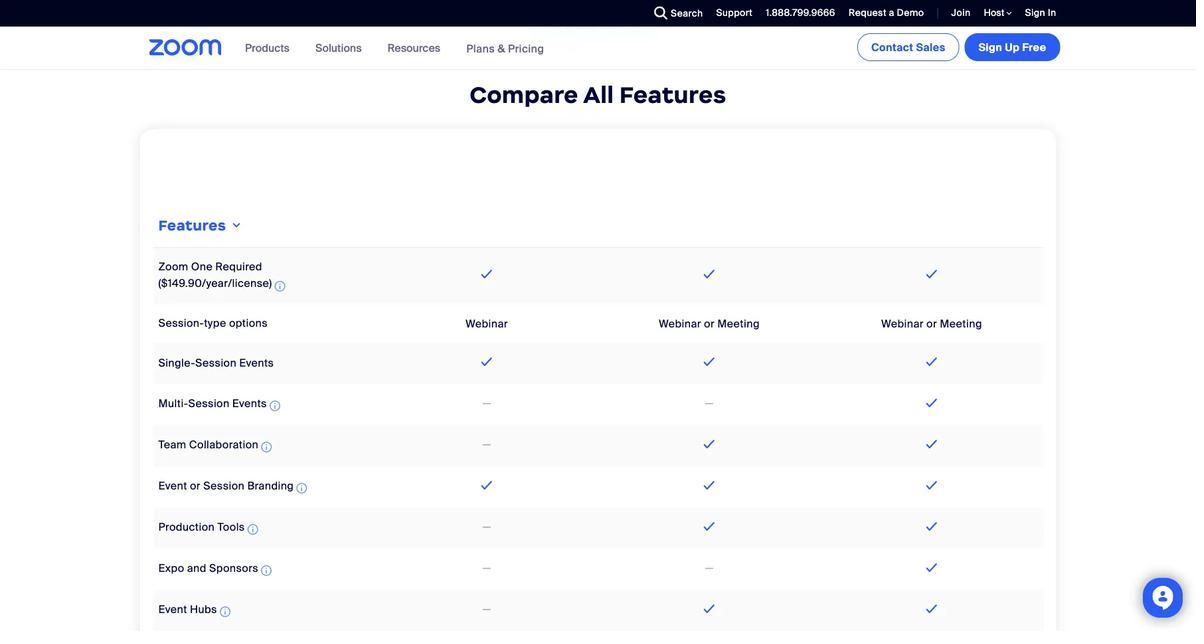 Task type: vqa. For each thing, say whether or not it's contained in the screenshot.
personal menu menu
no



Task type: describe. For each thing, give the bounding box(es) containing it.
features inside cell
[[158, 217, 226, 235]]

3 webinar from the left
[[882, 317, 924, 331]]

compare
[[470, 80, 579, 109]]

not included image for expo and sponsors
[[481, 560, 494, 576]]

join link left host
[[942, 0, 975, 27]]

contact
[[872, 40, 914, 54]]

event or session branding application
[[158, 479, 310, 496]]

search
[[671, 7, 703, 19]]

sponsors
[[209, 561, 259, 575]]

plans & pricing
[[467, 41, 544, 55]]

sign in
[[1026, 7, 1057, 19]]

host
[[984, 7, 1007, 19]]

expo and sponsors
[[158, 561, 259, 575]]

not included image for team collaboration
[[481, 437, 494, 453]]

0 vertical spatial not included image
[[703, 396, 716, 412]]

sales
[[917, 40, 946, 54]]

&
[[498, 41, 506, 55]]

tools
[[218, 520, 245, 534]]

sign for sign up free
[[979, 40, 1003, 54]]

not included image for production tools
[[481, 519, 494, 535]]

2 webinar from the left
[[659, 317, 702, 331]]

event hubs image
[[220, 604, 231, 620]]

view add-ons arrow down icon image
[[629, 18, 643, 31]]

plans
[[467, 41, 495, 55]]

event for event or session branding
[[158, 479, 187, 493]]

production tools image
[[248, 522, 258, 538]]

contact sales link
[[858, 33, 960, 61]]

events for multi-session events
[[232, 396, 267, 410]]

session for single-
[[195, 356, 237, 370]]

search button
[[645, 0, 707, 27]]

1.888.799.9666
[[766, 7, 836, 19]]

features application
[[153, 129, 1044, 631]]

join
[[952, 7, 971, 19]]

type
[[204, 316, 226, 330]]

zoom
[[158, 260, 188, 274]]

sign for sign in
[[1026, 7, 1046, 19]]

1 webinar from the left
[[466, 317, 508, 331]]

session for multi-
[[188, 396, 230, 410]]

request a demo
[[849, 7, 925, 19]]

team collaboration
[[158, 438, 259, 452]]

single-
[[158, 356, 195, 370]]

not included image for event hubs
[[481, 602, 494, 618]]

meetings navigation
[[855, 27, 1064, 64]]

all
[[584, 80, 614, 109]]

multi-session events application
[[158, 396, 283, 414]]

multi-session events
[[158, 396, 267, 410]]

production
[[158, 520, 215, 534]]

1 horizontal spatial or
[[704, 317, 715, 331]]

pricing
[[508, 41, 544, 55]]

event hubs application
[[158, 602, 233, 620]]

products button
[[245, 27, 296, 69]]

team collaboration image
[[261, 439, 272, 455]]

support
[[717, 7, 753, 19]]

expo and sponsors image
[[261, 563, 272, 579]]

host button
[[984, 7, 1012, 19]]

production tools application
[[158, 520, 261, 538]]



Task type: locate. For each thing, give the bounding box(es) containing it.
2 meeting from the left
[[940, 317, 983, 331]]

zoom one required ($149.90/year/license)
[[158, 260, 272, 290]]

request
[[849, 7, 887, 19]]

0 vertical spatial features
[[620, 80, 727, 109]]

1 webinar or meeting from the left
[[659, 317, 760, 331]]

1 horizontal spatial features
[[620, 80, 727, 109]]

view add-ons
[[548, 18, 620, 32]]

1 vertical spatial sign
[[979, 40, 1003, 54]]

event left hubs
[[158, 602, 187, 616]]

application containing zoom one required
[[158, 260, 288, 294]]

sign up free
[[979, 40, 1047, 54]]

session-type options
[[158, 316, 268, 330]]

1 vertical spatial not included image
[[481, 560, 494, 576]]

1 event from the top
[[158, 479, 187, 493]]

session down the type
[[195, 356, 237, 370]]

required
[[216, 260, 262, 274]]

ons
[[601, 18, 620, 32]]

one
[[191, 260, 213, 274]]

add-
[[576, 18, 601, 32]]

zoom one required<br>($149.90/year/license) image
[[275, 278, 285, 294]]

expo
[[158, 561, 184, 575]]

event
[[158, 479, 187, 493], [158, 602, 187, 616]]

resources
[[388, 41, 441, 55]]

2 webinar or meeting from the left
[[882, 317, 983, 331]]

session down 'team collaboration' application at the bottom
[[203, 479, 245, 493]]

1 vertical spatial features
[[158, 217, 226, 235]]

solutions button
[[316, 27, 368, 69]]

included image
[[478, 266, 496, 282], [701, 266, 718, 282], [478, 353, 496, 369], [924, 395, 941, 411], [924, 436, 941, 452], [924, 518, 941, 534], [924, 559, 941, 575]]

in
[[1048, 7, 1057, 19]]

application
[[158, 260, 288, 294]]

product information navigation
[[235, 27, 554, 70]]

not included image
[[481, 396, 494, 412], [481, 437, 494, 453], [481, 519, 494, 535], [703, 560, 716, 576]]

plans & pricing link
[[467, 41, 544, 55], [467, 41, 544, 55]]

2 horizontal spatial or
[[927, 317, 938, 331]]

1.888.799.9666 button
[[756, 0, 839, 27], [766, 7, 836, 19]]

join link
[[942, 0, 975, 27], [952, 7, 971, 19]]

or inside application
[[190, 479, 201, 493]]

event or session branding image
[[297, 480, 307, 496]]

products
[[245, 41, 290, 55]]

session down single-session events
[[188, 396, 230, 410]]

1 horizontal spatial webinar
[[659, 317, 702, 331]]

1 horizontal spatial meeting
[[940, 317, 983, 331]]

not included image for multi-session events
[[481, 396, 494, 412]]

support link
[[707, 0, 756, 27], [717, 7, 753, 19]]

multi-session events image
[[270, 398, 280, 414]]

banner
[[133, 27, 1064, 70]]

multi-
[[158, 396, 188, 410]]

included image
[[924, 266, 941, 282], [701, 353, 718, 369], [924, 353, 941, 369], [701, 436, 718, 452], [478, 477, 496, 493], [701, 477, 718, 493], [924, 477, 941, 493], [701, 518, 718, 534], [701, 601, 718, 617], [924, 601, 941, 617]]

0 vertical spatial session
[[195, 356, 237, 370]]

meeting
[[718, 317, 760, 331], [940, 317, 983, 331]]

contact sales
[[872, 40, 946, 54]]

0 vertical spatial sign
[[1026, 7, 1046, 19]]

hubs
[[190, 602, 217, 616]]

a
[[890, 7, 895, 19]]

demo
[[897, 7, 925, 19]]

event for event hubs
[[158, 602, 187, 616]]

right image
[[230, 220, 243, 231]]

branding
[[247, 479, 294, 493]]

team collaboration application
[[158, 438, 275, 455]]

free
[[1023, 40, 1047, 54]]

1 vertical spatial session
[[188, 396, 230, 410]]

($149.90/year/license)
[[158, 277, 272, 290]]

team
[[158, 438, 186, 452]]

not included image
[[703, 396, 716, 412], [481, 560, 494, 576], [481, 602, 494, 618]]

resources button
[[388, 27, 447, 69]]

events inside application
[[232, 396, 267, 410]]

1 horizontal spatial webinar or meeting
[[882, 317, 983, 331]]

options
[[229, 316, 268, 330]]

features
[[620, 80, 727, 109], [158, 217, 226, 235]]

0 horizontal spatial webinar or meeting
[[659, 317, 760, 331]]

0 vertical spatial events
[[239, 356, 274, 370]]

collaboration
[[189, 438, 259, 452]]

solutions
[[316, 41, 362, 55]]

banner containing contact sales
[[133, 27, 1064, 70]]

events
[[239, 356, 274, 370], [232, 396, 267, 410]]

sign
[[1026, 7, 1046, 19], [979, 40, 1003, 54]]

session
[[195, 356, 237, 370], [188, 396, 230, 410], [203, 479, 245, 493]]

events for single-session events
[[239, 356, 274, 370]]

events left multi-session events icon at left
[[232, 396, 267, 410]]

compare all features
[[470, 80, 727, 109]]

sign in link
[[1016, 0, 1064, 27], [1026, 7, 1057, 19]]

1 vertical spatial event
[[158, 602, 187, 616]]

0 horizontal spatial features
[[158, 217, 226, 235]]

sign left the "in"
[[1026, 7, 1046, 19]]

webinar
[[466, 317, 508, 331], [659, 317, 702, 331], [882, 317, 924, 331]]

0 horizontal spatial sign
[[979, 40, 1003, 54]]

0 vertical spatial event
[[158, 479, 187, 493]]

single-session events
[[158, 356, 274, 370]]

2 vertical spatial session
[[203, 479, 245, 493]]

request a demo link
[[839, 0, 928, 27], [849, 7, 925, 19]]

up
[[1006, 40, 1020, 54]]

2 event from the top
[[158, 602, 187, 616]]

features cell
[[153, 210, 1044, 242]]

events down options
[[239, 356, 274, 370]]

1 meeting from the left
[[718, 317, 760, 331]]

event or session branding
[[158, 479, 294, 493]]

0 horizontal spatial meeting
[[718, 317, 760, 331]]

session-
[[158, 316, 204, 330]]

view
[[548, 18, 573, 32]]

zoom logo image
[[149, 39, 222, 56]]

2 horizontal spatial webinar
[[882, 317, 924, 331]]

or
[[704, 317, 715, 331], [927, 317, 938, 331], [190, 479, 201, 493]]

sign left 'up'
[[979, 40, 1003, 54]]

event inside application
[[158, 602, 187, 616]]

expo and sponsors application
[[158, 561, 274, 579]]

event hubs
[[158, 602, 217, 616]]

1 horizontal spatial sign
[[1026, 7, 1046, 19]]

event inside application
[[158, 479, 187, 493]]

webinar or meeting
[[659, 317, 760, 331], [882, 317, 983, 331]]

join link up meetings navigation
[[952, 7, 971, 19]]

0 horizontal spatial or
[[190, 479, 201, 493]]

and
[[187, 561, 207, 575]]

2 vertical spatial not included image
[[481, 602, 494, 618]]

production tools
[[158, 520, 245, 534]]

sign up free button
[[965, 33, 1061, 61]]

event down team
[[158, 479, 187, 493]]

sign inside button
[[979, 40, 1003, 54]]

1 vertical spatial events
[[232, 396, 267, 410]]

0 horizontal spatial webinar
[[466, 317, 508, 331]]



